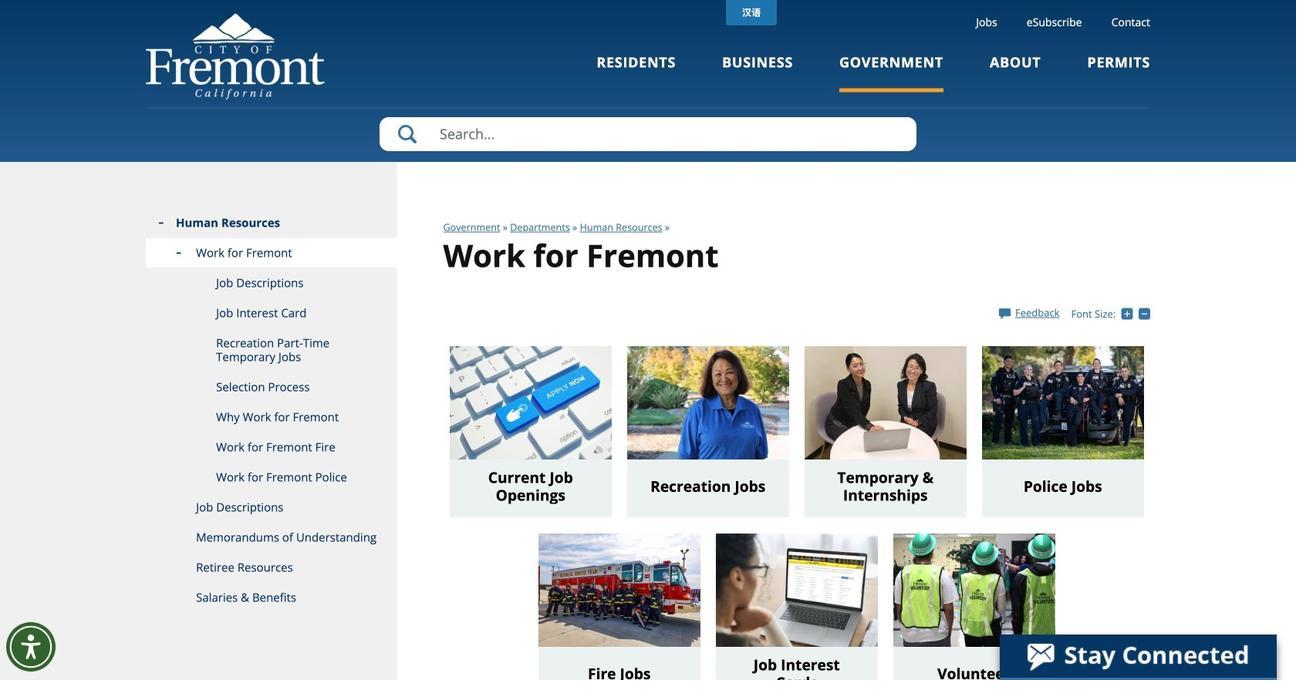 Task type: describe. For each thing, give the bounding box(es) containing it.
customized apply now keys on a computer image
[[450, 346, 640, 461]]

volunteers with city of fremont vests image
[[893, 534, 1056, 648]]

Search text field
[[380, 117, 917, 151]]

person with city of fremont shirt standing outside image
[[627, 346, 789, 461]]

stay connected image
[[1000, 635, 1275, 678]]



Task type: vqa. For each thing, say whether or not it's contained in the screenshot.
Facebook LINK
no



Task type: locate. For each thing, give the bounding box(es) containing it.
person at computer looking at job categories image
[[716, 534, 887, 648]]

a fire truck with firefighters in front image
[[538, 534, 704, 648]]

city office worker with intern and laptop image
[[804, 346, 966, 461]]

columnusercontrol3 main content
[[397, 162, 1158, 680]]



